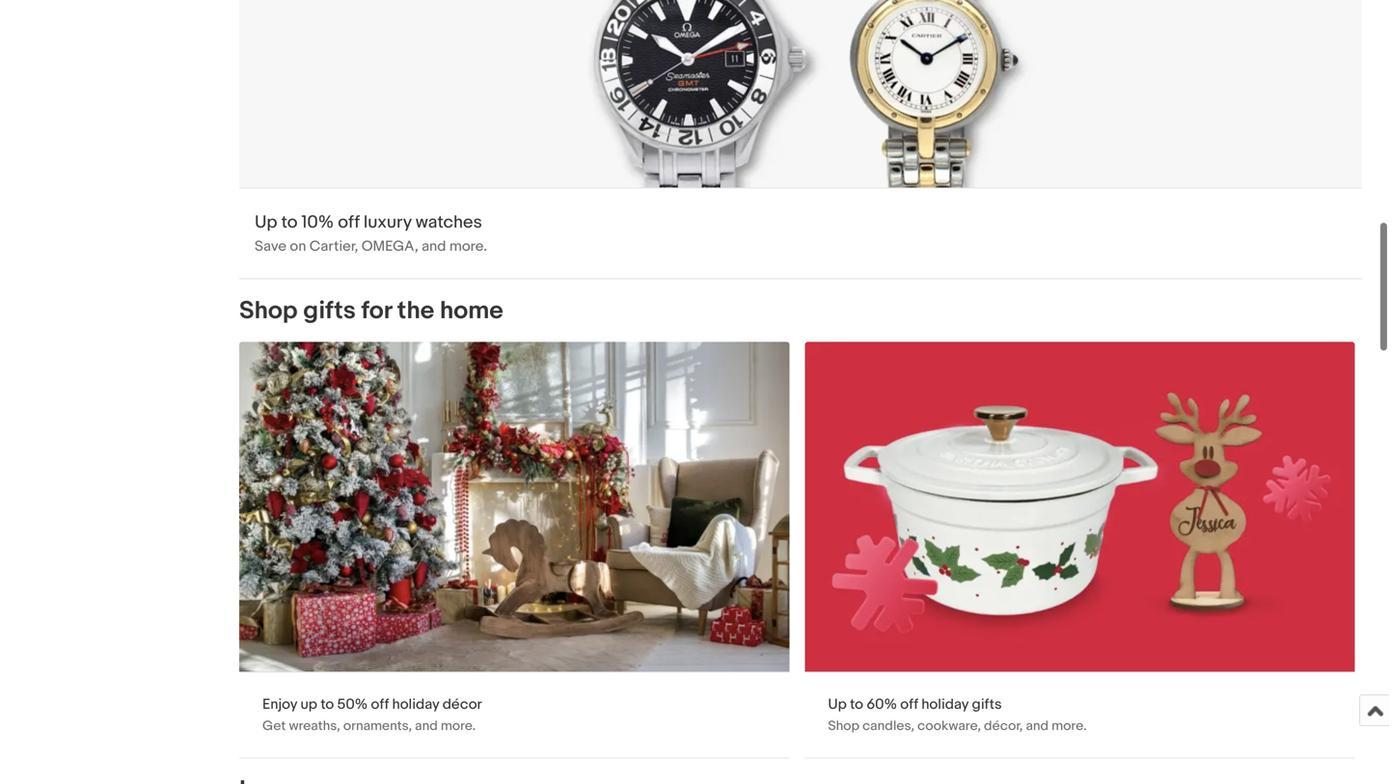 Task type: describe. For each thing, give the bounding box(es) containing it.
cookware,
[[918, 719, 981, 735]]

for
[[361, 296, 392, 326]]

shop inside up to 60% off holiday gifts shop candles, cookware, décor, and more.
[[828, 719, 860, 735]]

watches
[[416, 212, 482, 233]]

cartier,
[[310, 238, 358, 255]]

and for watches
[[422, 238, 446, 255]]

décor
[[443, 696, 482, 714]]

more. for watches
[[450, 238, 487, 255]]

to for up to 60% off holiday gifts
[[850, 696, 864, 714]]

enjoy
[[263, 696, 297, 714]]

home
[[440, 296, 504, 326]]

up
[[301, 696, 317, 714]]

wreaths,
[[289, 719, 340, 735]]

up for up to 10% off luxury watches
[[255, 212, 278, 233]]

to inside enjoy up to 50% off holiday décor get wreaths, ornaments, and more.
[[321, 696, 334, 714]]

save
[[255, 238, 287, 255]]

off for up to 10% off luxury watches
[[338, 212, 360, 233]]

and for gifts
[[1026, 719, 1049, 735]]

off for up to 60% off holiday gifts
[[901, 696, 919, 714]]

50%
[[337, 696, 368, 714]]

on
[[290, 238, 306, 255]]



Task type: vqa. For each thing, say whether or not it's contained in the screenshot.
'60%'
yes



Task type: locate. For each thing, give the bounding box(es) containing it.
to inside up to 60% off holiday gifts shop candles, cookware, décor, and more.
[[850, 696, 864, 714]]

more. inside up to 10% off luxury watches save on cartier, omega, and more.
[[450, 238, 487, 255]]

up inside up to 10% off luxury watches save on cartier, omega, and more.
[[255, 212, 278, 233]]

enjoy up to 50% off holiday décor get wreaths, ornaments, and more.
[[263, 696, 482, 735]]

to
[[281, 212, 298, 233], [321, 696, 334, 714], [850, 696, 864, 714]]

10%
[[302, 212, 334, 233]]

1 horizontal spatial up
[[828, 696, 847, 714]]

up
[[255, 212, 278, 233], [828, 696, 847, 714]]

luxury
[[364, 212, 412, 233]]

and inside enjoy up to 50% off holiday décor get wreaths, ornaments, and more.
[[415, 719, 438, 735]]

1 horizontal spatial to
[[321, 696, 334, 714]]

1 vertical spatial gifts
[[972, 696, 1002, 714]]

to up 'on'
[[281, 212, 298, 233]]

holiday inside up to 60% off holiday gifts shop candles, cookware, décor, and more.
[[922, 696, 969, 714]]

and down watches at the left top of page
[[422, 238, 446, 255]]

gifts inside up to 60% off holiday gifts shop candles, cookware, décor, and more.
[[972, 696, 1002, 714]]

off up cartier,
[[338, 212, 360, 233]]

up up save
[[255, 212, 278, 233]]

shop gifts for the home
[[239, 296, 504, 326]]

0 vertical spatial gifts
[[303, 296, 356, 326]]

0 horizontal spatial to
[[281, 212, 298, 233]]

more. inside up to 60% off holiday gifts shop candles, cookware, décor, and more.
[[1052, 719, 1087, 735]]

to right the up
[[321, 696, 334, 714]]

2 horizontal spatial off
[[901, 696, 919, 714]]

up for up to 60% off holiday gifts
[[828, 696, 847, 714]]

1 horizontal spatial gifts
[[972, 696, 1002, 714]]

0 horizontal spatial holiday
[[392, 696, 439, 714]]

up left 60%
[[828, 696, 847, 714]]

1 holiday from the left
[[392, 696, 439, 714]]

2 horizontal spatial to
[[850, 696, 864, 714]]

more. inside enjoy up to 50% off holiday décor get wreaths, ornaments, and more.
[[441, 719, 476, 735]]

off
[[338, 212, 360, 233], [371, 696, 389, 714], [901, 696, 919, 714]]

0 vertical spatial up
[[255, 212, 278, 233]]

1 horizontal spatial shop
[[828, 719, 860, 735]]

to inside up to 10% off luxury watches save on cartier, omega, and more.
[[281, 212, 298, 233]]

off right 60%
[[901, 696, 919, 714]]

off inside up to 60% off holiday gifts shop candles, cookware, décor, and more.
[[901, 696, 919, 714]]

more. down 'décor'
[[441, 719, 476, 735]]

and right ornaments,
[[415, 719, 438, 735]]

more.
[[450, 238, 487, 255], [441, 719, 476, 735], [1052, 719, 1087, 735]]

and
[[422, 238, 446, 255], [415, 719, 438, 735], [1026, 719, 1049, 735]]

and inside up to 60% off holiday gifts shop candles, cookware, décor, and more.
[[1026, 719, 1049, 735]]

and right décor,
[[1026, 719, 1049, 735]]

and for holiday
[[415, 719, 438, 735]]

1 vertical spatial shop
[[828, 719, 860, 735]]

holiday
[[392, 696, 439, 714], [922, 696, 969, 714]]

candles,
[[863, 719, 915, 735]]

more. right décor,
[[1052, 719, 1087, 735]]

1 horizontal spatial off
[[371, 696, 389, 714]]

0 vertical spatial shop
[[239, 296, 298, 326]]

omega,
[[362, 238, 419, 255]]

and inside up to 10% off luxury watches save on cartier, omega, and more.
[[422, 238, 446, 255]]

shop down save
[[239, 296, 298, 326]]

0 horizontal spatial off
[[338, 212, 360, 233]]

None text field
[[239, 0, 1363, 278], [239, 342, 790, 758], [805, 342, 1356, 758], [239, 0, 1363, 278], [239, 342, 790, 758], [805, 342, 1356, 758]]

shop
[[239, 296, 298, 326], [828, 719, 860, 735]]

more. for holiday
[[441, 719, 476, 735]]

1 vertical spatial up
[[828, 696, 847, 714]]

holiday up ornaments,
[[392, 696, 439, 714]]

2 holiday from the left
[[922, 696, 969, 714]]

gifts
[[303, 296, 356, 326], [972, 696, 1002, 714]]

shop left candles,
[[828, 719, 860, 735]]

gifts up décor,
[[972, 696, 1002, 714]]

to for up to 10% off luxury watches
[[281, 212, 298, 233]]

gifts left the for on the top left
[[303, 296, 356, 326]]

1 horizontal spatial holiday
[[922, 696, 969, 714]]

to left 60%
[[850, 696, 864, 714]]

up to 60% off holiday gifts shop candles, cookware, décor, and more.
[[828, 696, 1087, 735]]

the
[[398, 296, 435, 326]]

décor,
[[984, 719, 1023, 735]]

off inside up to 10% off luxury watches save on cartier, omega, and more.
[[338, 212, 360, 233]]

more. for gifts
[[1052, 719, 1087, 735]]

holiday inside enjoy up to 50% off holiday décor get wreaths, ornaments, and more.
[[392, 696, 439, 714]]

up inside up to 60% off holiday gifts shop candles, cookware, décor, and more.
[[828, 696, 847, 714]]

60%
[[867, 696, 897, 714]]

up to 10% off luxury watches save on cartier, omega, and more.
[[255, 212, 487, 255]]

0 horizontal spatial up
[[255, 212, 278, 233]]

off inside enjoy up to 50% off holiday décor get wreaths, ornaments, and more.
[[371, 696, 389, 714]]

off up ornaments,
[[371, 696, 389, 714]]

ornaments,
[[343, 719, 412, 735]]

more. down watches at the left top of page
[[450, 238, 487, 255]]

get
[[263, 719, 286, 735]]

holiday up cookware,
[[922, 696, 969, 714]]

0 horizontal spatial gifts
[[303, 296, 356, 326]]

0 horizontal spatial shop
[[239, 296, 298, 326]]



